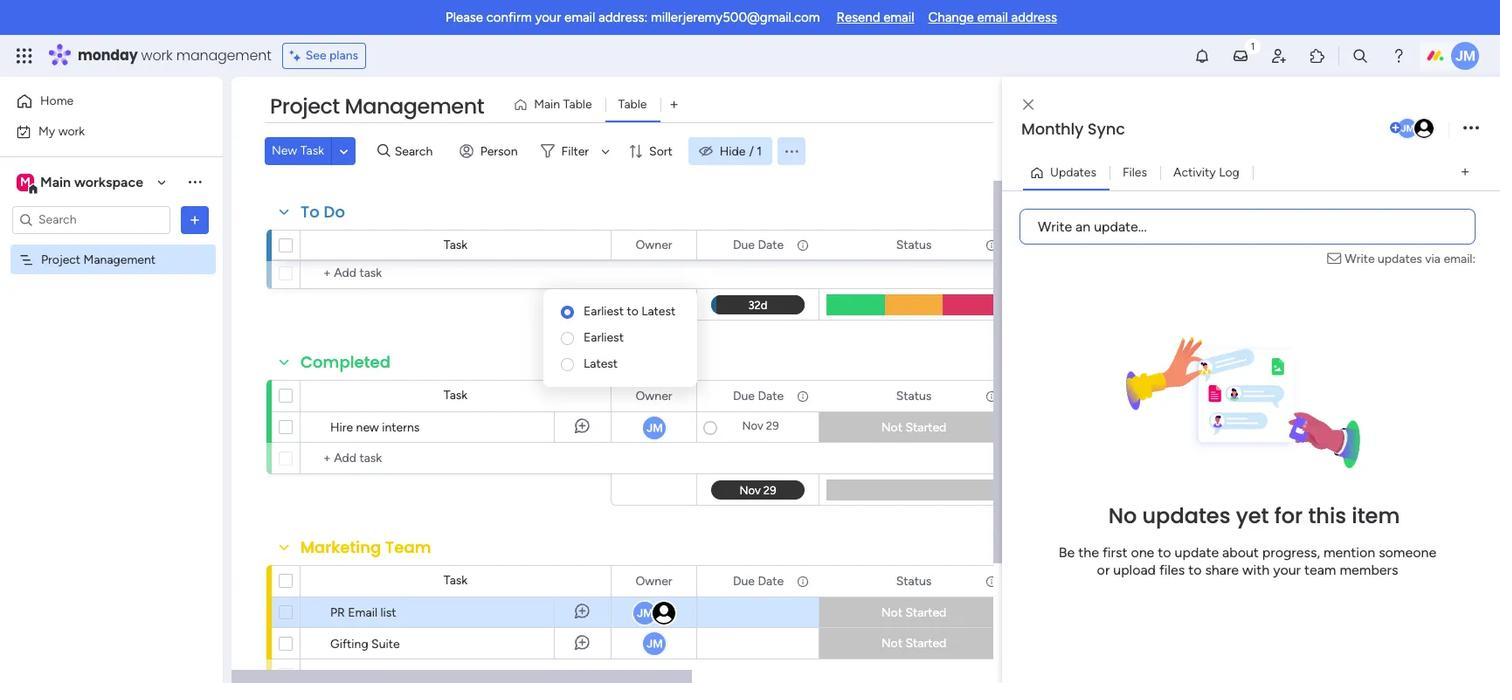 Task type: describe. For each thing, give the bounding box(es) containing it.
share
[[1206, 562, 1239, 578]]

29
[[766, 420, 779, 433]]

Completed field
[[296, 351, 395, 374]]

or
[[1097, 562, 1110, 578]]

email:
[[1444, 251, 1476, 266]]

millerjeremy500@gmail.com
[[651, 10, 820, 25]]

see
[[306, 48, 327, 63]]

updates button
[[1023, 159, 1110, 187]]

my work button
[[10, 118, 188, 146]]

new task button
[[265, 137, 331, 165]]

apps image
[[1309, 47, 1327, 65]]

updates
[[1051, 165, 1097, 180]]

Project Management field
[[266, 92, 489, 121]]

status for do
[[896, 237, 932, 252]]

no
[[1109, 501, 1137, 530]]

nov
[[742, 420, 764, 433]]

team
[[385, 537, 431, 558]]

gifting suite
[[330, 637, 400, 652]]

Search in workspace field
[[37, 210, 146, 230]]

2 owner field from the top
[[631, 387, 677, 406]]

management inside field
[[345, 92, 484, 121]]

task for to do
[[444, 238, 468, 253]]

email for resend email
[[884, 10, 915, 25]]

upload
[[1114, 562, 1156, 578]]

sort
[[649, 144, 673, 159]]

dapulse drag 2 image
[[1005, 361, 1011, 381]]

workspace image
[[17, 173, 34, 192]]

email
[[348, 606, 378, 621]]

sync
[[1088, 118, 1125, 140]]

an
[[1076, 218, 1091, 235]]

not for list
[[882, 606, 903, 621]]

search everything image
[[1352, 47, 1370, 65]]

1 vertical spatial to
[[1158, 544, 1172, 561]]

files
[[1123, 165, 1148, 180]]

jeremy miller image
[[1397, 117, 1419, 140]]

write for write an update...
[[1038, 218, 1073, 235]]

options image
[[1464, 117, 1480, 140]]

work for my
[[58, 124, 85, 139]]

no updates yet for this item
[[1109, 501, 1400, 530]]

2 due from the top
[[733, 388, 755, 403]]

owner for do
[[636, 237, 673, 252]]

resend email
[[837, 10, 915, 25]]

due date field for team
[[729, 572, 788, 591]]

pr email list
[[330, 606, 396, 621]]

members
[[1340, 562, 1399, 578]]

log
[[1219, 165, 1240, 180]]

filter
[[562, 144, 589, 159]]

see plans
[[306, 48, 358, 63]]

angle down image
[[340, 145, 348, 158]]

help image
[[1391, 47, 1408, 65]]

suite
[[372, 637, 400, 652]]

1 vertical spatial latest
[[584, 357, 618, 371]]

owner field for do
[[631, 236, 677, 255]]

list
[[381, 606, 396, 621]]

earliest for earliest
[[584, 330, 624, 345]]

monday work management
[[78, 45, 272, 66]]

options image
[[186, 211, 204, 229]]

1 + add task text field from the top
[[309, 263, 463, 284]]

column information image for marketing team
[[796, 575, 810, 589]]

0 vertical spatial to
[[627, 304, 639, 319]]

3 started from the top
[[906, 636, 947, 651]]

due for do
[[733, 237, 755, 252]]

gifting
[[330, 637, 368, 652]]

team
[[1305, 562, 1337, 578]]

person button
[[452, 137, 528, 165]]

2 date from the top
[[758, 388, 784, 403]]

my work
[[38, 124, 85, 139]]

be
[[1059, 544, 1075, 561]]

mention
[[1324, 544, 1376, 561]]

main table button
[[507, 91, 605, 119]]

yet
[[1236, 501, 1269, 530]]

write updates via email:
[[1345, 251, 1476, 266]]

not started for list
[[882, 606, 947, 621]]

column information image for completed
[[796, 389, 810, 403]]

main for main table
[[534, 97, 560, 112]]

inbox image
[[1232, 47, 1250, 65]]

monthly
[[1022, 118, 1084, 140]]

to
[[301, 201, 320, 223]]

updates for no
[[1143, 501, 1231, 530]]

3 not from the top
[[882, 636, 903, 651]]

workspace selection element
[[17, 172, 146, 194]]

via
[[1426, 251, 1441, 266]]

earliest to latest
[[584, 304, 676, 319]]

to do
[[301, 201, 345, 223]]

work for monday
[[141, 45, 173, 66]]

1 image
[[1245, 36, 1261, 55]]

status field for do
[[892, 236, 936, 255]]

table inside button
[[563, 97, 592, 112]]

please
[[446, 10, 483, 25]]

new
[[272, 143, 297, 158]]

hide / 1
[[720, 144, 762, 159]]

confirm
[[487, 10, 532, 25]]

envelope o image
[[1328, 250, 1345, 268]]

task for completed
[[444, 388, 468, 403]]

2 status from the top
[[896, 388, 932, 403]]

status field for team
[[892, 572, 936, 591]]

v2 search image
[[378, 141, 390, 161]]

arrow down image
[[595, 141, 616, 162]]

see plans button
[[282, 43, 366, 69]]

Search field
[[390, 139, 443, 163]]

about
[[1223, 544, 1259, 561]]

files button
[[1110, 159, 1161, 187]]

due date field for do
[[729, 236, 788, 255]]

resend
[[837, 10, 881, 25]]

task inside new task button
[[300, 143, 324, 158]]

main for main workspace
[[40, 173, 71, 190]]

date for team
[[758, 574, 784, 589]]

first
[[1103, 544, 1128, 561]]



Task type: locate. For each thing, give the bounding box(es) containing it.
2 vertical spatial status field
[[892, 572, 936, 591]]

column information image for to do
[[796, 238, 810, 252]]

write an update...
[[1038, 218, 1147, 235]]

0 vertical spatial due
[[733, 237, 755, 252]]

2 vertical spatial to
[[1189, 562, 1202, 578]]

started
[[906, 420, 947, 435], [906, 606, 947, 621], [906, 636, 947, 651]]

0 vertical spatial owner field
[[631, 236, 677, 255]]

1 vertical spatial write
[[1345, 251, 1375, 266]]

project management list box
[[0, 241, 223, 510]]

invite members image
[[1271, 47, 1288, 65]]

owner field for team
[[631, 572, 677, 591]]

change email address
[[929, 10, 1057, 25]]

2 started from the top
[[906, 606, 947, 621]]

1 vertical spatial status field
[[892, 387, 936, 406]]

work right monday
[[141, 45, 173, 66]]

1 due date from the top
[[733, 237, 784, 252]]

3 due from the top
[[733, 574, 755, 589]]

0 vertical spatial project management
[[270, 92, 484, 121]]

nov 29
[[742, 420, 779, 433]]

1 vertical spatial due date field
[[729, 387, 788, 406]]

my
[[38, 124, 55, 139]]

email
[[565, 10, 596, 25], [884, 10, 915, 25], [977, 10, 1008, 25]]

2 table from the left
[[618, 97, 647, 112]]

0 horizontal spatial updates
[[1143, 501, 1231, 530]]

owner
[[636, 237, 673, 252], [636, 388, 673, 403], [636, 574, 673, 589]]

1 vertical spatial main
[[40, 173, 71, 190]]

1 horizontal spatial project
[[270, 92, 340, 121]]

1 vertical spatial updates
[[1143, 501, 1231, 530]]

1 vertical spatial your
[[1274, 562, 1301, 578]]

1 earliest from the top
[[584, 304, 624, 319]]

1 horizontal spatial work
[[141, 45, 173, 66]]

2 vertical spatial due date
[[733, 574, 784, 589]]

0 vertical spatial project
[[270, 92, 340, 121]]

work inside button
[[58, 124, 85, 139]]

work right my
[[58, 124, 85, 139]]

table up filter
[[563, 97, 592, 112]]

your
[[535, 10, 561, 25], [1274, 562, 1301, 578]]

2 vertical spatial started
[[906, 636, 947, 651]]

resend email link
[[837, 10, 915, 25]]

3 email from the left
[[977, 10, 1008, 25]]

2 email from the left
[[884, 10, 915, 25]]

dapulse addbtn image
[[1391, 122, 1402, 134]]

updates
[[1378, 251, 1423, 266], [1143, 501, 1231, 530]]

project up new task
[[270, 92, 340, 121]]

management down search in workspace field
[[84, 252, 156, 267]]

2 owner from the top
[[636, 388, 673, 403]]

add view image
[[671, 98, 678, 111]]

status for team
[[896, 574, 932, 589]]

2 + add task text field from the top
[[309, 448, 463, 469]]

due
[[733, 237, 755, 252], [733, 388, 755, 403], [733, 574, 755, 589]]

0 vertical spatial owner
[[636, 237, 673, 252]]

3 owner from the top
[[636, 574, 673, 589]]

work
[[141, 45, 173, 66], [58, 124, 85, 139]]

Owner field
[[631, 236, 677, 255], [631, 387, 677, 406], [631, 572, 677, 591]]

3 status from the top
[[896, 574, 932, 589]]

write left "via"
[[1345, 251, 1375, 266]]

due date for do
[[733, 237, 784, 252]]

due date
[[733, 237, 784, 252], [733, 388, 784, 403], [733, 574, 784, 589]]

1 not from the top
[[882, 420, 903, 435]]

1 vertical spatial project
[[41, 252, 81, 267]]

1 not started from the top
[[882, 420, 947, 435]]

write an update... button
[[1020, 208, 1476, 244]]

+ add task text field down do at the left top of page
[[309, 263, 463, 284]]

earliest for earliest to latest
[[584, 304, 624, 319]]

not for interns
[[882, 420, 903, 435]]

project down search in workspace field
[[41, 252, 81, 267]]

please confirm your email address: millerjeremy500@gmail.com
[[446, 10, 820, 25]]

your inside be the first one to update about progress, mention someone or upload files to share with your team members
[[1274, 562, 1301, 578]]

management
[[345, 92, 484, 121], [84, 252, 156, 267]]

management up search field
[[345, 92, 484, 121]]

earliest
[[584, 304, 624, 319], [584, 330, 624, 345]]

2 vertical spatial owner
[[636, 574, 673, 589]]

0 vertical spatial due date field
[[729, 236, 788, 255]]

0 horizontal spatial work
[[58, 124, 85, 139]]

main right "workspace" icon
[[40, 173, 71, 190]]

project management down search in workspace field
[[41, 252, 156, 267]]

option
[[0, 244, 223, 247]]

2 vertical spatial not started
[[882, 636, 947, 651]]

management
[[176, 45, 272, 66]]

0 vertical spatial date
[[758, 237, 784, 252]]

email for change email address
[[977, 10, 1008, 25]]

the
[[1079, 544, 1099, 561]]

0 vertical spatial write
[[1038, 218, 1073, 235]]

jeremy miller image
[[1452, 42, 1480, 70]]

workspace options image
[[186, 173, 204, 191]]

monthly sync
[[1022, 118, 1125, 140]]

0 vertical spatial updates
[[1378, 251, 1423, 266]]

address:
[[599, 10, 648, 25]]

+ add task text field down hire new interns
[[309, 448, 463, 469]]

main inside the main table button
[[534, 97, 560, 112]]

0 horizontal spatial write
[[1038, 218, 1073, 235]]

0 horizontal spatial to
[[627, 304, 639, 319]]

column information image
[[985, 575, 999, 589]]

started for interns
[[906, 420, 947, 435]]

1 vertical spatial project management
[[41, 252, 156, 267]]

started for list
[[906, 606, 947, 621]]

1 due date field from the top
[[729, 236, 788, 255]]

files
[[1160, 562, 1185, 578]]

table
[[563, 97, 592, 112], [618, 97, 647, 112]]

project management inside list box
[[41, 252, 156, 267]]

3 due date from the top
[[733, 574, 784, 589]]

3 due date field from the top
[[729, 572, 788, 591]]

1 vertical spatial owner field
[[631, 387, 677, 406]]

0 horizontal spatial latest
[[584, 357, 618, 371]]

main workspace
[[40, 173, 143, 190]]

2 earliest from the top
[[584, 330, 624, 345]]

item
[[1352, 501, 1400, 530]]

updates for write
[[1378, 251, 1423, 266]]

hire
[[330, 420, 353, 435]]

interns
[[382, 420, 420, 435]]

0 vertical spatial work
[[141, 45, 173, 66]]

owner for team
[[636, 574, 673, 589]]

3 owner field from the top
[[631, 572, 677, 591]]

this
[[1309, 501, 1347, 530]]

2 vertical spatial not
[[882, 636, 903, 651]]

1 owner field from the top
[[631, 236, 677, 255]]

do
[[324, 201, 345, 223]]

main
[[534, 97, 560, 112], [40, 173, 71, 190]]

0 vertical spatial due date
[[733, 237, 784, 252]]

project inside project management field
[[270, 92, 340, 121]]

m
[[20, 174, 31, 189]]

filter button
[[534, 137, 616, 165]]

0 vertical spatial status
[[896, 237, 932, 252]]

project management
[[270, 92, 484, 121], [41, 252, 156, 267]]

2 vertical spatial date
[[758, 574, 784, 589]]

1 due from the top
[[733, 237, 755, 252]]

1 vertical spatial management
[[84, 252, 156, 267]]

0 horizontal spatial project management
[[41, 252, 156, 267]]

updates left "via"
[[1378, 251, 1423, 266]]

2 horizontal spatial to
[[1189, 562, 1202, 578]]

be the first one to update about progress, mention someone or upload files to share with your team members
[[1059, 544, 1437, 578]]

1 vertical spatial started
[[906, 606, 947, 621]]

2 not started from the top
[[882, 606, 947, 621]]

column information image
[[796, 238, 810, 252], [985, 238, 999, 252], [796, 389, 810, 403], [985, 389, 999, 403], [796, 575, 810, 589]]

task for marketing team
[[444, 573, 468, 588]]

write inside write an update... button
[[1038, 218, 1073, 235]]

change
[[929, 10, 974, 25]]

1 status field from the top
[[892, 236, 936, 255]]

person
[[480, 144, 518, 159]]

someone
[[1379, 544, 1437, 561]]

1 vertical spatial due date
[[733, 388, 784, 403]]

due for team
[[733, 574, 755, 589]]

2 status field from the top
[[892, 387, 936, 406]]

1 vertical spatial date
[[758, 388, 784, 403]]

Status field
[[892, 236, 936, 255], [892, 387, 936, 406], [892, 572, 936, 591]]

+ Add task text field
[[309, 263, 463, 284], [309, 448, 463, 469]]

update
[[1175, 544, 1219, 561]]

0 horizontal spatial management
[[84, 252, 156, 267]]

1 owner from the top
[[636, 237, 673, 252]]

1 vertical spatial owner
[[636, 388, 673, 403]]

write left an
[[1038, 218, 1073, 235]]

write for write updates via email:
[[1345, 251, 1375, 266]]

3 date from the top
[[758, 574, 784, 589]]

for
[[1275, 501, 1303, 530]]

Due Date field
[[729, 236, 788, 255], [729, 387, 788, 406], [729, 572, 788, 591]]

progress,
[[1263, 544, 1321, 561]]

sort button
[[621, 137, 683, 165]]

1 started from the top
[[906, 420, 947, 435]]

1 horizontal spatial your
[[1274, 562, 1301, 578]]

1 email from the left
[[565, 10, 596, 25]]

0 vertical spatial earliest
[[584, 304, 624, 319]]

0 vertical spatial status field
[[892, 236, 936, 255]]

write
[[1038, 218, 1073, 235], [1345, 251, 1375, 266]]

1 horizontal spatial write
[[1345, 251, 1375, 266]]

1 vertical spatial earliest
[[584, 330, 624, 345]]

management inside list box
[[84, 252, 156, 267]]

0 vertical spatial not
[[882, 420, 903, 435]]

table left add view icon
[[618, 97, 647, 112]]

2 vertical spatial due
[[733, 574, 755, 589]]

table inside button
[[618, 97, 647, 112]]

activity log
[[1174, 165, 1240, 180]]

home button
[[10, 87, 188, 115]]

1 status from the top
[[896, 237, 932, 252]]

0 vertical spatial started
[[906, 420, 947, 435]]

email right change
[[977, 10, 1008, 25]]

table button
[[605, 91, 660, 119]]

update...
[[1094, 218, 1147, 235]]

1 horizontal spatial email
[[884, 10, 915, 25]]

date for do
[[758, 237, 784, 252]]

0 horizontal spatial project
[[41, 252, 81, 267]]

change email address link
[[929, 10, 1057, 25]]

Monthly Sync field
[[1017, 118, 1387, 141]]

project management inside field
[[270, 92, 484, 121]]

hide
[[720, 144, 746, 159]]

1 vertical spatial work
[[58, 124, 85, 139]]

/
[[749, 144, 754, 159]]

marketing
[[301, 537, 381, 558]]

project management up v2 search image
[[270, 92, 484, 121]]

1 horizontal spatial updates
[[1378, 251, 1423, 266]]

1 horizontal spatial main
[[534, 97, 560, 112]]

1 vertical spatial status
[[896, 388, 932, 403]]

1 table from the left
[[563, 97, 592, 112]]

not
[[882, 420, 903, 435], [882, 606, 903, 621], [882, 636, 903, 651]]

2 vertical spatial due date field
[[729, 572, 788, 591]]

0 vertical spatial management
[[345, 92, 484, 121]]

marketing team
[[301, 537, 431, 558]]

project inside project management list box
[[41, 252, 81, 267]]

1 horizontal spatial project management
[[270, 92, 484, 121]]

To Do field
[[296, 201, 350, 224]]

add view image
[[1462, 166, 1469, 179]]

0 vertical spatial latest
[[642, 304, 676, 319]]

terryturtle85@gmail.com image
[[1413, 117, 1436, 140]]

1 vertical spatial + add task text field
[[309, 448, 463, 469]]

2 due date from the top
[[733, 388, 784, 403]]

1 horizontal spatial to
[[1158, 544, 1172, 561]]

email right resend
[[884, 10, 915, 25]]

with
[[1243, 562, 1270, 578]]

1 horizontal spatial latest
[[642, 304, 676, 319]]

0 vertical spatial your
[[535, 10, 561, 25]]

project
[[270, 92, 340, 121], [41, 252, 81, 267]]

monday
[[78, 45, 138, 66]]

hire new interns
[[330, 420, 420, 435]]

close image
[[1023, 98, 1034, 111]]

2 vertical spatial owner field
[[631, 572, 677, 591]]

notifications image
[[1194, 47, 1211, 65]]

activity
[[1174, 165, 1216, 180]]

3 not started from the top
[[882, 636, 947, 651]]

0 horizontal spatial your
[[535, 10, 561, 25]]

activity log button
[[1161, 159, 1253, 187]]

Marketing Team field
[[296, 537, 436, 559]]

date
[[758, 237, 784, 252], [758, 388, 784, 403], [758, 574, 784, 589]]

1
[[757, 144, 762, 159]]

1 vertical spatial due
[[733, 388, 755, 403]]

your down 'progress,'
[[1274, 562, 1301, 578]]

0 vertical spatial main
[[534, 97, 560, 112]]

2 vertical spatial status
[[896, 574, 932, 589]]

new
[[356, 420, 379, 435]]

0 horizontal spatial email
[[565, 10, 596, 25]]

0 horizontal spatial table
[[563, 97, 592, 112]]

1 vertical spatial not started
[[882, 606, 947, 621]]

pr
[[330, 606, 345, 621]]

main inside workspace selection element
[[40, 173, 71, 190]]

1 horizontal spatial management
[[345, 92, 484, 121]]

1 date from the top
[[758, 237, 784, 252]]

menu image
[[783, 142, 801, 160]]

main table
[[534, 97, 592, 112]]

new task
[[272, 143, 324, 158]]

select product image
[[16, 47, 33, 65]]

your right confirm
[[535, 10, 561, 25]]

3 status field from the top
[[892, 572, 936, 591]]

0 horizontal spatial main
[[40, 173, 71, 190]]

2 due date field from the top
[[729, 387, 788, 406]]

main up filter popup button
[[534, 97, 560, 112]]

2 not from the top
[[882, 606, 903, 621]]

2 horizontal spatial email
[[977, 10, 1008, 25]]

due date for team
[[733, 574, 784, 589]]

task
[[300, 143, 324, 158], [444, 238, 468, 253], [444, 388, 468, 403], [444, 573, 468, 588]]

1 vertical spatial not
[[882, 606, 903, 621]]

workspace
[[74, 173, 143, 190]]

plans
[[330, 48, 358, 63]]

not started for interns
[[882, 420, 947, 435]]

email left address:
[[565, 10, 596, 25]]

0 vertical spatial + add task text field
[[309, 263, 463, 284]]

1 horizontal spatial table
[[618, 97, 647, 112]]

0 vertical spatial not started
[[882, 420, 947, 435]]

updates up the update
[[1143, 501, 1231, 530]]

completed
[[301, 351, 391, 373]]

home
[[40, 94, 74, 108]]



Task type: vqa. For each thing, say whether or not it's contained in the screenshot.
Sync
yes



